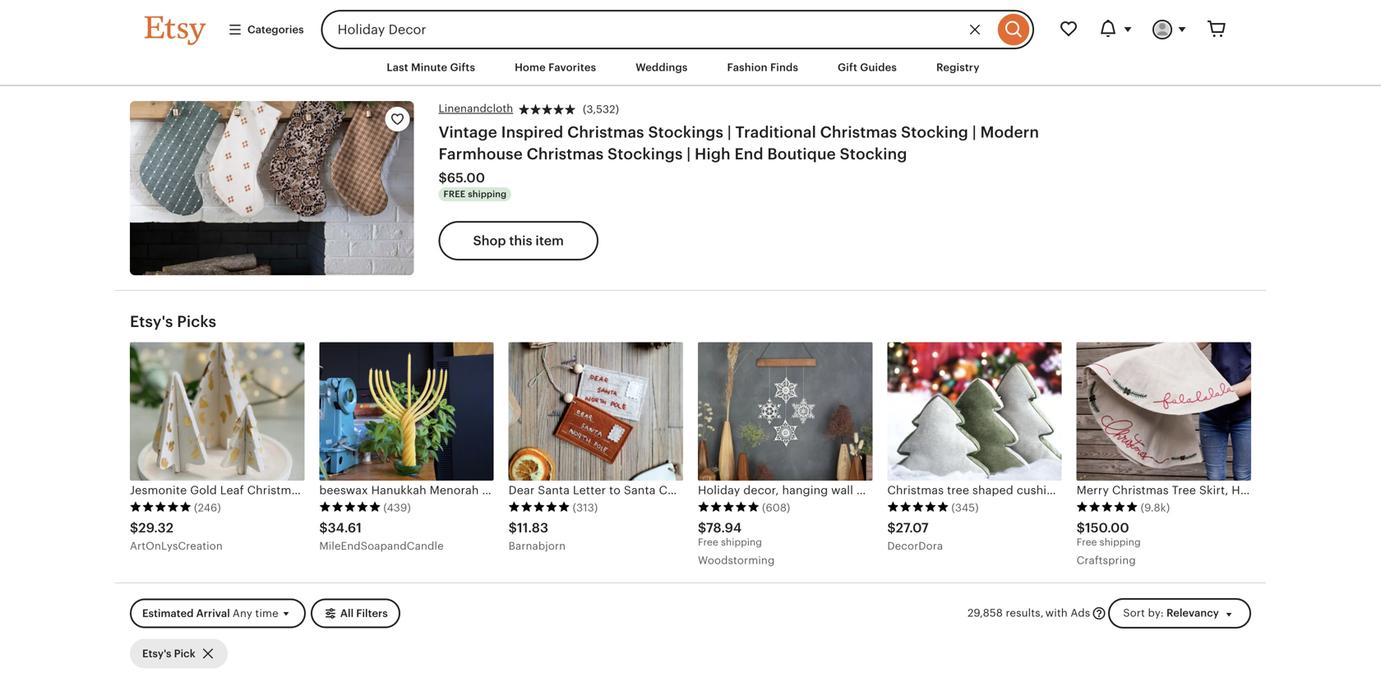 Task type: vqa. For each thing, say whether or not it's contained in the screenshot.
the $ related to 150.00
yes



Task type: describe. For each thing, give the bounding box(es) containing it.
(439)
[[383, 502, 411, 514]]

weddings link
[[623, 53, 700, 82]]

fashion
[[727, 61, 768, 74]]

item
[[536, 234, 564, 248]]

christmas down the inspired
[[527, 145, 604, 163]]

0 vertical spatial stocking
[[901, 123, 969, 141]]

home favorites link
[[502, 53, 609, 82]]

1 horizontal spatial |
[[727, 123, 732, 141]]

linenandcloth link
[[439, 101, 513, 116]]

shop this item link
[[439, 221, 599, 261]]

guides
[[860, 61, 897, 74]]

shipping inside vintage inspired christmas stockings  | traditional christmas stocking | modern farmhouse christmas stockings | high end boutique stocking $ 65.00 free shipping
[[468, 189, 507, 199]]

5 out of 5 stars image for 29.32
[[130, 502, 192, 513]]

barnabjorn
[[509, 540, 566, 552]]

dear santa letter to santa christmas tree decoration, scandi tree ornament image
[[509, 343, 683, 481]]

free for 78.94
[[698, 537, 719, 548]]

arrival
[[196, 608, 230, 620]]

woodstorming
[[698, 555, 775, 567]]

0 horizontal spatial |
[[687, 145, 691, 163]]

fashion finds
[[727, 61, 798, 74]]

favorites
[[549, 61, 596, 74]]

boutique
[[767, 145, 836, 163]]

0 vertical spatial stockings
[[648, 123, 724, 141]]

christmas down (3,532)
[[567, 123, 644, 141]]

gifts
[[450, 61, 475, 74]]

mileendsoapandcandle
[[319, 540, 444, 552]]

with
[[1046, 607, 1068, 620]]

artonlyscreation
[[130, 540, 223, 552]]

estimated
[[142, 608, 194, 620]]

beeswax hanukkah menorah candle - hanukkah candles - jewish holiday gift - hanukkah gift image
[[319, 343, 494, 481]]

any
[[233, 608, 252, 620]]

time
[[255, 608, 279, 620]]

vintage inspired christmas stockings  | traditional christmas stocking | modern farmhouse christmas stockings | high end boutique stocking link
[[439, 123, 1039, 163]]

29,858 results,
[[968, 607, 1044, 620]]

high
[[695, 145, 731, 163]]

29,858
[[968, 607, 1003, 620]]

shop this item
[[473, 234, 564, 248]]

categories button
[[215, 15, 316, 44]]

traditional
[[735, 123, 816, 141]]

27.07
[[896, 521, 929, 536]]

etsy's picks
[[130, 313, 216, 331]]

65.00
[[447, 171, 485, 185]]

etsy's for etsy's picks
[[130, 313, 173, 331]]

150.00
[[1085, 521, 1130, 536]]

christmas tree shaped cushion, christmas cushion, xmas green tree decorative pillow, christmas sofa decoration, woodland nursery décor image
[[887, 343, 1062, 481]]

by:
[[1148, 607, 1164, 620]]

etsy's pick link
[[130, 639, 228, 669]]

filters
[[356, 608, 388, 620]]

1 vertical spatial stocking
[[840, 145, 907, 163]]

free for 150.00
[[1077, 537, 1097, 548]]

gift guides
[[838, 61, 897, 74]]

this
[[509, 234, 532, 248]]

relevancy
[[1167, 607, 1219, 620]]

picks
[[177, 313, 216, 331]]

results,
[[1006, 607, 1044, 620]]

farmhouse
[[439, 145, 523, 163]]

pick
[[174, 648, 195, 660]]

with ads
[[1046, 607, 1090, 620]]

shop
[[473, 234, 506, 248]]

(9.8k)
[[1141, 502, 1170, 514]]

5 out of 5 stars image for 11.83
[[509, 502, 570, 513]]

estimated arrival any time
[[142, 608, 279, 620]]

menu bar containing last minute gifts
[[115, 49, 1266, 86]]

weddings
[[636, 61, 688, 74]]

shipping for 150.00
[[1100, 537, 1141, 548]]

5 out of 5 stars image for 150.00
[[1077, 502, 1139, 513]]

5 out of 5 stars image for 27.07
[[887, 502, 949, 513]]



Task type: locate. For each thing, give the bounding box(es) containing it.
$ up mileendsoapandcandle
[[319, 521, 328, 536]]

(3,532)
[[583, 103, 619, 116]]

gift
[[838, 61, 858, 74]]

5 out of 5 stars image for 34.61
[[319, 502, 381, 513]]

finds
[[770, 61, 798, 74]]

5 out of 5 stars image
[[130, 502, 192, 513], [319, 502, 381, 513], [509, 502, 570, 513], [698, 502, 760, 513], [887, 502, 949, 513], [1077, 502, 1139, 513]]

Search for anything text field
[[321, 10, 994, 49]]

home
[[515, 61, 546, 74]]

shipping down 150.00 at bottom right
[[1100, 537, 1141, 548]]

christmas
[[567, 123, 644, 141], [820, 123, 897, 141], [527, 145, 604, 163]]

$ inside $ 27.07 decordora
[[887, 521, 896, 536]]

end
[[735, 145, 764, 163]]

5 out of 5 stars image up 150.00 at bottom right
[[1077, 502, 1139, 513]]

1 vertical spatial stockings
[[608, 145, 683, 163]]

craftspring
[[1077, 555, 1136, 567]]

gift guides link
[[826, 53, 909, 82]]

34.61
[[328, 521, 362, 536]]

free down 150.00 at bottom right
[[1077, 537, 1097, 548]]

5 out of 5 stars image up 27.07
[[887, 502, 949, 513]]

stocking
[[901, 123, 969, 141], [840, 145, 907, 163]]

shipping for 78.94
[[721, 537, 762, 548]]

all
[[340, 608, 354, 620]]

$ 29.32 artonlyscreation
[[130, 521, 223, 552]]

6 5 out of 5 stars image from the left
[[1077, 502, 1139, 513]]

1 free from the left
[[698, 537, 719, 548]]

$ for 29.32
[[130, 521, 138, 536]]

stockings down (3,532)
[[608, 145, 683, 163]]

holiday decor, hanging wall decoration, unique home decor, crochet snowflake mobile, christmas wall decor, boho wall decor, unique wall art image
[[698, 343, 873, 481]]

2 free from the left
[[1077, 537, 1097, 548]]

5 out of 5 stars image up 34.61
[[319, 502, 381, 513]]

shipping inside $ 78.94 free shipping woodstorming
[[721, 537, 762, 548]]

inspired
[[501, 123, 564, 141]]

11.83
[[517, 521, 549, 536]]

(313)
[[573, 502, 598, 514]]

$ for 78.94
[[698, 521, 706, 536]]

$ up free at the top
[[439, 171, 447, 185]]

categories
[[247, 23, 304, 36]]

|
[[727, 123, 732, 141], [972, 123, 977, 141], [687, 145, 691, 163]]

$ up barnabjorn
[[509, 521, 517, 536]]

sort by: relevancy
[[1123, 607, 1219, 620]]

shipping inside $ 150.00 free shipping craftspring
[[1100, 537, 1141, 548]]

| up high
[[727, 123, 732, 141]]

$ 150.00 free shipping craftspring
[[1077, 521, 1141, 567]]

last
[[387, 61, 408, 74]]

stockings up high
[[648, 123, 724, 141]]

free
[[444, 189, 466, 199]]

2 horizontal spatial shipping
[[1100, 537, 1141, 548]]

etsy's for etsy's pick
[[142, 648, 171, 660]]

2 5 out of 5 stars image from the left
[[319, 502, 381, 513]]

1 5 out of 5 stars image from the left
[[130, 502, 192, 513]]

menu bar
[[115, 49, 1266, 86]]

$ 78.94 free shipping woodstorming
[[698, 521, 775, 567]]

$ inside $ 29.32 artonlyscreation
[[130, 521, 138, 536]]

| left high
[[687, 145, 691, 163]]

merry christmas tree skirt, hand embroidered linen tree stand covering, handmade christmas decor image
[[1077, 343, 1251, 481]]

$ inside vintage inspired christmas stockings  | traditional christmas stocking | modern farmhouse christmas stockings | high end boutique stocking $ 65.00 free shipping
[[439, 171, 447, 185]]

etsy's left pick at left bottom
[[142, 648, 171, 660]]

5 out of 5 stars image up 78.94
[[698, 502, 760, 513]]

$
[[439, 171, 447, 185], [130, 521, 138, 536], [319, 521, 328, 536], [509, 521, 517, 536], [698, 521, 706, 536], [887, 521, 896, 536], [1077, 521, 1085, 536]]

$ up woodstorming
[[698, 521, 706, 536]]

registry link
[[924, 53, 992, 82]]

$ up craftspring on the bottom right of the page
[[1077, 521, 1085, 536]]

$ for 11.83
[[509, 521, 517, 536]]

christmas up boutique
[[820, 123, 897, 141]]

2 horizontal spatial |
[[972, 123, 977, 141]]

$ 27.07 decordora
[[887, 521, 943, 552]]

modern
[[981, 123, 1039, 141]]

5 out of 5 stars image up 11.83
[[509, 502, 570, 513]]

(345)
[[952, 502, 979, 514]]

etsy's inside 'link'
[[142, 648, 171, 660]]

$ 34.61 mileendsoapandcandle
[[319, 521, 444, 552]]

free down 78.94
[[698, 537, 719, 548]]

free inside $ 78.94 free shipping woodstorming
[[698, 537, 719, 548]]

shipping up woodstorming
[[721, 537, 762, 548]]

minute
[[411, 61, 448, 74]]

(608)
[[762, 502, 791, 514]]

linenandcloth
[[439, 103, 513, 115]]

0 horizontal spatial free
[[698, 537, 719, 548]]

$ for 34.61
[[319, 521, 328, 536]]

vintage
[[439, 123, 497, 141]]

stocking down registry link
[[901, 123, 969, 141]]

registry
[[937, 61, 980, 74]]

fashion finds link
[[715, 53, 811, 82]]

last minute gifts
[[387, 61, 475, 74]]

(246)
[[194, 502, 221, 514]]

$ inside $ 78.94 free shipping woodstorming
[[698, 521, 706, 536]]

none search field inside categories banner
[[321, 10, 1034, 49]]

jesmonite gold leaf christmas tree | festive table decoration | xmas  3d deco to mount image
[[130, 343, 305, 481]]

stocking right boutique
[[840, 145, 907, 163]]

3 5 out of 5 stars image from the left
[[509, 502, 570, 513]]

78.94
[[706, 521, 742, 536]]

$ inside $ 34.61 mileendsoapandcandle
[[319, 521, 328, 536]]

etsy's left the picks
[[130, 313, 173, 331]]

vintage inspired christmas stockings  | traditional christmas stocking | modern farmhouse christmas stockings | high end boutique stocking $ 65.00 free shipping
[[439, 123, 1039, 199]]

all filters button
[[311, 599, 400, 629]]

1 horizontal spatial shipping
[[721, 537, 762, 548]]

all filters
[[340, 608, 388, 620]]

1 vertical spatial etsy's
[[142, 648, 171, 660]]

ads
[[1071, 607, 1090, 620]]

$ for 27.07
[[887, 521, 896, 536]]

| left "modern"
[[972, 123, 977, 141]]

1 horizontal spatial free
[[1077, 537, 1097, 548]]

etsy's pick
[[142, 648, 195, 660]]

last minute gifts link
[[374, 53, 488, 82]]

shipping
[[468, 189, 507, 199], [721, 537, 762, 548], [1100, 537, 1141, 548]]

decordora
[[887, 540, 943, 552]]

None search field
[[321, 10, 1034, 49]]

$ 11.83 barnabjorn
[[509, 521, 566, 552]]

stockings
[[648, 123, 724, 141], [608, 145, 683, 163]]

5 5 out of 5 stars image from the left
[[887, 502, 949, 513]]

0 horizontal spatial shipping
[[468, 189, 507, 199]]

$ inside $ 150.00 free shipping craftspring
[[1077, 521, 1085, 536]]

home favorites
[[515, 61, 596, 74]]

free
[[698, 537, 719, 548], [1077, 537, 1097, 548]]

5 out of 5 stars image up 29.32
[[130, 502, 192, 513]]

29.32
[[138, 521, 174, 536]]

4 5 out of 5 stars image from the left
[[698, 502, 760, 513]]

free inside $ 150.00 free shipping craftspring
[[1077, 537, 1097, 548]]

$ inside $ 11.83 barnabjorn
[[509, 521, 517, 536]]

categories banner
[[115, 0, 1266, 49]]

0 vertical spatial etsy's
[[130, 313, 173, 331]]

$ up decordora
[[887, 521, 896, 536]]

shipping down 65.00
[[468, 189, 507, 199]]

sort
[[1123, 607, 1145, 620]]

$ for 150.00
[[1077, 521, 1085, 536]]

etsy's
[[130, 313, 173, 331], [142, 648, 171, 660]]

$ up artonlyscreation
[[130, 521, 138, 536]]

5 out of 5 stars image for 78.94
[[698, 502, 760, 513]]



